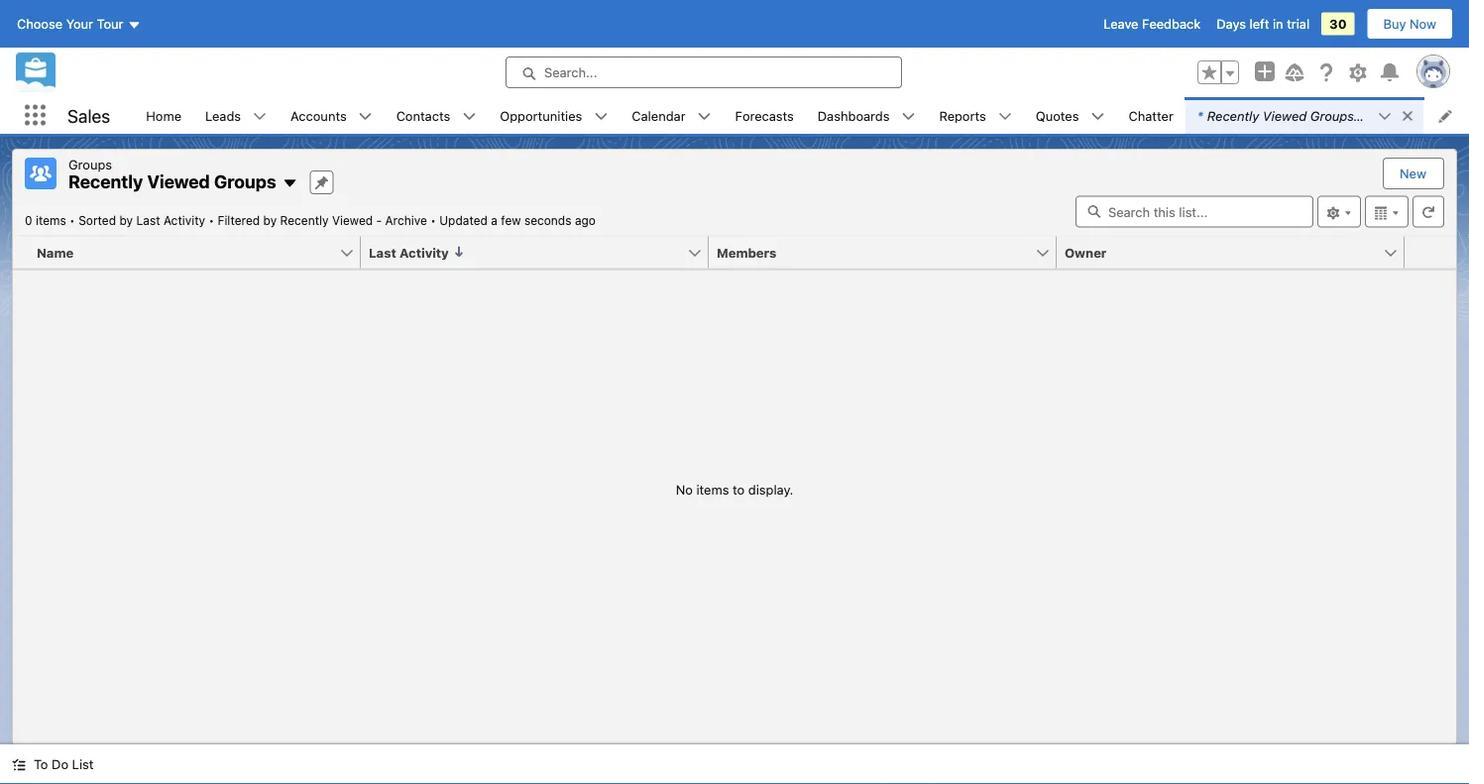 Task type: locate. For each thing, give the bounding box(es) containing it.
groups up filtered
[[214, 171, 276, 192]]

text default image inside calendar list item
[[698, 110, 712, 124]]

• left sorted at the left of page
[[70, 214, 75, 228]]

•
[[70, 214, 75, 228], [209, 214, 214, 228], [431, 214, 436, 228]]

groups
[[1311, 108, 1355, 123], [1366, 108, 1410, 123], [68, 157, 112, 172], [214, 171, 276, 192]]

home link
[[134, 97, 193, 134]]

reports
[[940, 108, 987, 123]]

2 by from the left
[[263, 214, 277, 228]]

calendar link
[[620, 97, 698, 134]]

in
[[1273, 16, 1284, 31]]

text default image right |
[[1401, 109, 1415, 123]]

0 vertical spatial last
[[136, 214, 160, 228]]

2 vertical spatial viewed
[[332, 214, 373, 228]]

items for no
[[697, 482, 729, 497]]

activity down archive at top left
[[400, 245, 449, 260]]

action image
[[1405, 237, 1457, 268]]

opportunities link
[[488, 97, 594, 134]]

text default image inside quotes "list item"
[[1091, 110, 1105, 124]]

text default image inside dashboards list item
[[902, 110, 916, 124]]

recently right filtered
[[280, 214, 329, 228]]

recently viewed groups
[[68, 171, 276, 192]]

list
[[134, 97, 1470, 134]]

dashboards list item
[[806, 97, 928, 134]]

0 horizontal spatial activity
[[164, 214, 205, 228]]

none search field inside recently viewed groups|groups|list view element
[[1076, 196, 1314, 228]]

chatter
[[1129, 108, 1174, 123]]

search...
[[544, 65, 597, 80]]

by right sorted at the left of page
[[119, 214, 133, 228]]

activity up name button
[[164, 214, 205, 228]]

items right 0
[[36, 214, 66, 228]]

2 • from the left
[[209, 214, 214, 228]]

viewed left |
[[1263, 108, 1307, 123]]

text default image inside recently viewed groups|groups|list view element
[[282, 176, 298, 192]]

recently viewed groups|groups|list view element
[[12, 149, 1458, 745]]

members element
[[709, 237, 1069, 269]]

accounts link
[[279, 97, 359, 134]]

recently right *
[[1208, 108, 1260, 123]]

last up name button
[[136, 214, 160, 228]]

viewed up recently viewed groups status
[[147, 171, 210, 192]]

recently up sorted at the left of page
[[68, 171, 143, 192]]

ago
[[575, 214, 596, 228]]

group
[[1198, 60, 1240, 84]]

3 • from the left
[[431, 214, 436, 228]]

2 horizontal spatial •
[[431, 214, 436, 228]]

viewed left -
[[332, 214, 373, 228]]

text default image for quotes
[[1091, 110, 1105, 124]]

30
[[1330, 16, 1347, 31]]

days left in trial
[[1217, 16, 1310, 31]]

0
[[25, 214, 32, 228]]

recently
[[1208, 108, 1260, 123], [68, 171, 143, 192], [280, 214, 329, 228]]

viewed inside list
[[1263, 108, 1307, 123]]

*
[[1198, 108, 1204, 123]]

name
[[37, 245, 74, 260]]

last
[[136, 214, 160, 228], [369, 245, 397, 260]]

1 vertical spatial items
[[697, 482, 729, 497]]

to
[[733, 482, 745, 497]]

1 vertical spatial activity
[[400, 245, 449, 260]]

last down -
[[369, 245, 397, 260]]

1 vertical spatial viewed
[[147, 171, 210, 192]]

last inside button
[[369, 245, 397, 260]]

1 horizontal spatial last
[[369, 245, 397, 260]]

0 vertical spatial viewed
[[1263, 108, 1307, 123]]

0 vertical spatial recently
[[1208, 108, 1260, 123]]

2 vertical spatial recently
[[280, 214, 329, 228]]

choose
[[17, 16, 63, 31]]

text default image for contacts
[[462, 110, 476, 124]]

few
[[501, 214, 521, 228]]

1 horizontal spatial items
[[697, 482, 729, 497]]

text default image up 0 items • sorted by last activity • filtered by recently viewed - archive • updated a few seconds ago
[[282, 176, 298, 192]]

0 horizontal spatial by
[[119, 214, 133, 228]]

* recently viewed groups | groups
[[1198, 108, 1410, 123]]

• left filtered
[[209, 214, 214, 228]]

text default image down search... button
[[698, 110, 712, 124]]

list item
[[1186, 97, 1424, 134]]

activity inside button
[[400, 245, 449, 260]]

text default image inside leads list item
[[253, 110, 267, 124]]

text default image right contacts
[[462, 110, 476, 124]]

contacts link
[[384, 97, 462, 134]]

name element
[[13, 237, 373, 269]]

archive
[[385, 214, 427, 228]]

groups right |
[[1366, 108, 1410, 123]]

your
[[66, 16, 93, 31]]

home
[[146, 108, 182, 123]]

text default image left to
[[12, 758, 26, 772]]

1 horizontal spatial by
[[263, 214, 277, 228]]

1 horizontal spatial activity
[[400, 245, 449, 260]]

text default image left reports
[[902, 110, 916, 124]]

leads
[[205, 108, 241, 123]]

no
[[676, 482, 693, 497]]

reports list item
[[928, 97, 1024, 134]]

text default image inside the contacts list item
[[462, 110, 476, 124]]

recently viewed groups status
[[25, 214, 440, 228]]

0 horizontal spatial viewed
[[147, 171, 210, 192]]

text default image
[[594, 110, 608, 124], [698, 110, 712, 124], [998, 110, 1012, 124], [1378, 110, 1392, 124], [282, 176, 298, 192]]

0 vertical spatial items
[[36, 214, 66, 228]]

0 horizontal spatial recently
[[68, 171, 143, 192]]

2 horizontal spatial recently
[[1208, 108, 1260, 123]]

1 horizontal spatial recently
[[280, 214, 329, 228]]

None search field
[[1076, 196, 1314, 228]]

leave
[[1104, 16, 1139, 31]]

text default image for reports
[[998, 110, 1012, 124]]

contacts
[[396, 108, 451, 123]]

0 horizontal spatial last
[[136, 214, 160, 228]]

text default image inside list item
[[1401, 109, 1415, 123]]

groups left |
[[1311, 108, 1355, 123]]

text default image right accounts
[[359, 110, 373, 124]]

tour
[[97, 16, 123, 31]]

items left to
[[697, 482, 729, 497]]

0 horizontal spatial items
[[36, 214, 66, 228]]

text default image right 'leads'
[[253, 110, 267, 124]]

items
[[36, 214, 66, 228], [697, 482, 729, 497]]

last activity
[[369, 245, 449, 260]]

viewed
[[1263, 108, 1307, 123], [147, 171, 210, 192], [332, 214, 373, 228]]

list
[[72, 757, 94, 772]]

text default image inside reports list item
[[998, 110, 1012, 124]]

items for 0
[[36, 214, 66, 228]]

0 vertical spatial activity
[[164, 214, 205, 228]]

text default image inside opportunities list item
[[594, 110, 608, 124]]

0 items • sorted by last activity • filtered by recently viewed - archive • updated a few seconds ago
[[25, 214, 596, 228]]

text default image right quotes
[[1091, 110, 1105, 124]]

2 horizontal spatial viewed
[[1263, 108, 1307, 123]]

1 vertical spatial recently
[[68, 171, 143, 192]]

last activity element
[[361, 237, 721, 269]]

0 horizontal spatial •
[[70, 214, 75, 228]]

text default image
[[1401, 109, 1415, 123], [253, 110, 267, 124], [359, 110, 373, 124], [462, 110, 476, 124], [902, 110, 916, 124], [1091, 110, 1105, 124], [12, 758, 26, 772]]

by right filtered
[[263, 214, 277, 228]]

text default image inside the accounts list item
[[359, 110, 373, 124]]

text default image right reports
[[998, 110, 1012, 124]]

leads list item
[[193, 97, 279, 134]]

by
[[119, 214, 133, 228], [263, 214, 277, 228]]

action element
[[1405, 237, 1457, 269]]

text default image down the search...
[[594, 110, 608, 124]]

1 horizontal spatial •
[[209, 214, 214, 228]]

feedback
[[1143, 16, 1201, 31]]

activity
[[164, 214, 205, 228], [400, 245, 449, 260]]

1 vertical spatial last
[[369, 245, 397, 260]]

text default image inside to do list button
[[12, 758, 26, 772]]

members
[[717, 245, 777, 260]]

• right archive at top left
[[431, 214, 436, 228]]

quotes list item
[[1024, 97, 1117, 134]]



Task type: describe. For each thing, give the bounding box(es) containing it.
opportunities
[[500, 108, 582, 123]]

owner element
[[1057, 237, 1417, 269]]

contacts list item
[[384, 97, 488, 134]]

1 horizontal spatial viewed
[[332, 214, 373, 228]]

opportunities list item
[[488, 97, 620, 134]]

quotes link
[[1024, 97, 1091, 134]]

new
[[1400, 166, 1427, 181]]

sorted
[[79, 214, 116, 228]]

choose your tour
[[17, 16, 123, 31]]

choose your tour button
[[16, 8, 142, 40]]

buy
[[1384, 16, 1407, 31]]

buy now
[[1384, 16, 1437, 31]]

updated
[[440, 214, 488, 228]]

now
[[1410, 16, 1437, 31]]

text default image for opportunities
[[594, 110, 608, 124]]

owner
[[1065, 245, 1107, 260]]

accounts
[[291, 108, 347, 123]]

forecasts link
[[724, 97, 806, 134]]

calendar
[[632, 108, 686, 123]]

dashboards
[[818, 108, 890, 123]]

to do list button
[[0, 745, 106, 784]]

members button
[[709, 237, 1035, 268]]

filtered
[[218, 214, 260, 228]]

leave feedback
[[1104, 16, 1201, 31]]

chatter link
[[1117, 97, 1186, 134]]

1 by from the left
[[119, 214, 133, 228]]

1 • from the left
[[70, 214, 75, 228]]

list containing home
[[134, 97, 1470, 134]]

leads link
[[193, 97, 253, 134]]

text default image for leads
[[253, 110, 267, 124]]

dashboards link
[[806, 97, 902, 134]]

accounts list item
[[279, 97, 384, 134]]

reports link
[[928, 97, 998, 134]]

-
[[376, 214, 382, 228]]

do
[[52, 757, 68, 772]]

Search Recently Viewed Groups list view. search field
[[1076, 196, 1314, 228]]

no items to display.
[[676, 482, 794, 497]]

new button
[[1385, 159, 1443, 188]]

text default image for calendar
[[698, 110, 712, 124]]

groups down sales
[[68, 157, 112, 172]]

|
[[1358, 108, 1363, 123]]

leave feedback link
[[1104, 16, 1201, 31]]

left
[[1250, 16, 1270, 31]]

trial
[[1287, 16, 1310, 31]]

to do list
[[34, 757, 94, 772]]

a
[[491, 214, 498, 228]]

to
[[34, 757, 48, 772]]

days
[[1217, 16, 1247, 31]]

search... button
[[506, 57, 903, 88]]

last activity button
[[361, 237, 687, 268]]

owner button
[[1057, 237, 1384, 268]]

sales
[[67, 105, 110, 126]]

forecasts
[[735, 108, 794, 123]]

text default image for dashboards
[[902, 110, 916, 124]]

name button
[[13, 237, 339, 268]]

calendar list item
[[620, 97, 724, 134]]

text default image for accounts
[[359, 110, 373, 124]]

list item containing *
[[1186, 97, 1424, 134]]

seconds
[[525, 214, 572, 228]]

text default image right |
[[1378, 110, 1392, 124]]

buy now button
[[1367, 8, 1454, 40]]

display.
[[749, 482, 794, 497]]

recently inside list
[[1208, 108, 1260, 123]]

quotes
[[1036, 108, 1080, 123]]



Task type: vqa. For each thing, say whether or not it's contained in the screenshot.
text default icon inside REPORTS list item
no



